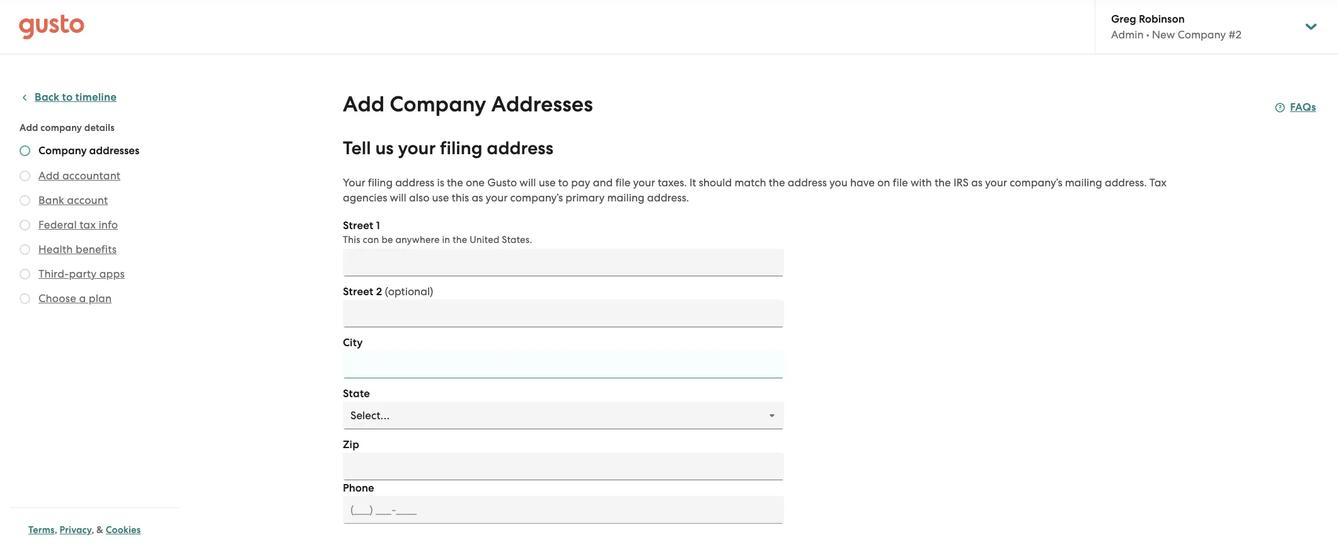 Task type: locate. For each thing, give the bounding box(es) containing it.
0 vertical spatial add
[[343, 91, 385, 117]]

filing
[[440, 137, 483, 160], [368, 177, 393, 189]]

0 vertical spatial street
[[343, 219, 374, 233]]

add
[[343, 91, 385, 117], [20, 122, 38, 134], [38, 170, 60, 182]]

home image
[[19, 14, 84, 39]]

1 vertical spatial to
[[558, 177, 569, 189]]

be
[[382, 235, 393, 246]]

health
[[38, 243, 73, 256]]

addresses
[[491, 91, 593, 117]]

0 horizontal spatial company's
[[510, 192, 563, 204]]

back
[[35, 91, 59, 104]]

company inside greg robinson admin • new company #2
[[1178, 28, 1226, 41]]

third-party apps
[[38, 268, 125, 281]]

1 horizontal spatial as
[[972, 177, 983, 189]]

company left #2
[[1178, 28, 1226, 41]]

1 horizontal spatial use
[[539, 177, 556, 189]]

2 vertical spatial check image
[[20, 269, 30, 280]]

the right in
[[453, 235, 467, 246]]

file
[[616, 177, 631, 189], [893, 177, 908, 189]]

file right and
[[616, 177, 631, 189]]

faqs button
[[1275, 100, 1317, 115]]

1 file from the left
[[616, 177, 631, 189]]

address. left tax
[[1105, 177, 1147, 189]]

0 vertical spatial filing
[[440, 137, 483, 160]]

as
[[972, 177, 983, 189], [472, 192, 483, 204]]

2 vertical spatial company
[[38, 144, 87, 158]]

0 horizontal spatial add
[[20, 122, 38, 134]]

add left company
[[20, 122, 38, 134]]

to
[[62, 91, 73, 104], [558, 177, 569, 189]]

1 horizontal spatial filing
[[440, 137, 483, 160]]

will
[[520, 177, 536, 189], [390, 192, 407, 204]]

0 vertical spatial address.
[[1105, 177, 1147, 189]]

address up gusto
[[487, 137, 554, 160]]

use down the "is"
[[432, 192, 449, 204]]

3 check image from the top
[[20, 245, 30, 255]]

•
[[1147, 28, 1150, 41]]

4 check image from the top
[[20, 294, 30, 305]]

company up tell us your filing address
[[390, 91, 486, 117]]

use
[[539, 177, 556, 189], [432, 192, 449, 204]]

2 horizontal spatial address
[[788, 177, 827, 189]]

terms
[[28, 525, 55, 537]]

check image
[[20, 146, 30, 156], [20, 171, 30, 182], [20, 245, 30, 255], [20, 294, 30, 305]]

as down one
[[472, 192, 483, 204]]

,
[[55, 525, 57, 537], [92, 525, 94, 537]]

0 horizontal spatial will
[[390, 192, 407, 204]]

check image
[[20, 195, 30, 206], [20, 220, 30, 231], [20, 269, 30, 280]]

company down company
[[38, 144, 87, 158]]

2 street from the top
[[343, 286, 374, 299]]

1 horizontal spatial add
[[38, 170, 60, 182]]

1 vertical spatial check image
[[20, 220, 30, 231]]

will right gusto
[[520, 177, 536, 189]]

tax
[[80, 219, 96, 231]]

cookies button
[[106, 523, 141, 538]]

0 vertical spatial check image
[[20, 195, 30, 206]]

mailing
[[1065, 177, 1103, 189], [607, 192, 645, 204]]

company addresses list
[[20, 144, 175, 309]]

1 vertical spatial use
[[432, 192, 449, 204]]

, left &
[[92, 525, 94, 537]]

in
[[442, 235, 450, 246]]

1 vertical spatial will
[[390, 192, 407, 204]]

0 vertical spatial will
[[520, 177, 536, 189]]

your right irs on the top
[[985, 177, 1007, 189]]

use left pay
[[539, 177, 556, 189]]

, left privacy link
[[55, 525, 57, 537]]

2 horizontal spatial company
[[1178, 28, 1226, 41]]

federal tax info
[[38, 219, 118, 231]]

add for add company details
[[20, 122, 38, 134]]

choose a plan button
[[38, 291, 112, 306]]

city
[[343, 337, 363, 350]]

company's
[[1010, 177, 1063, 189], [510, 192, 563, 204]]

check image for add
[[20, 171, 30, 182]]

#2
[[1229, 28, 1242, 41]]

file right on
[[893, 177, 908, 189]]

check image down add company details
[[20, 146, 30, 156]]

2 horizontal spatial add
[[343, 91, 385, 117]]

have
[[850, 177, 875, 189]]

check image left the third-
[[20, 269, 30, 280]]

Street 2 field
[[343, 300, 784, 328]]

City field
[[343, 351, 784, 379]]

1 horizontal spatial address.
[[1105, 177, 1147, 189]]

pay
[[571, 177, 590, 189]]

2 check image from the top
[[20, 220, 30, 231]]

street left 2
[[343, 286, 374, 299]]

1 vertical spatial company's
[[510, 192, 563, 204]]

1 horizontal spatial file
[[893, 177, 908, 189]]

&
[[97, 525, 103, 537]]

add company details
[[20, 122, 115, 134]]

address
[[487, 137, 554, 160], [395, 177, 435, 189], [788, 177, 827, 189]]

match
[[735, 177, 766, 189]]

1 horizontal spatial company's
[[1010, 177, 1063, 189]]

your left taxes.
[[633, 177, 655, 189]]

3 check image from the top
[[20, 269, 30, 280]]

address. down taxes.
[[647, 192, 689, 204]]

address.
[[1105, 177, 1147, 189], [647, 192, 689, 204]]

1 vertical spatial add
[[20, 122, 38, 134]]

tax
[[1150, 177, 1167, 189]]

0 vertical spatial use
[[539, 177, 556, 189]]

to inside your filing address is the one gusto will use to pay and file your taxes. it should match the address you have on file with the irs as your company's mailing address. tax agencies will also use this as your company's primary mailing address.
[[558, 177, 569, 189]]

party
[[69, 268, 97, 281]]

1 horizontal spatial to
[[558, 177, 569, 189]]

check image left add accountant button
[[20, 171, 30, 182]]

filing up agencies
[[368, 177, 393, 189]]

0 vertical spatial to
[[62, 91, 73, 104]]

check image left health
[[20, 245, 30, 255]]

street 1 this can be anywhere in the united states.
[[343, 219, 532, 246]]

0 horizontal spatial to
[[62, 91, 73, 104]]

the
[[447, 177, 463, 189], [769, 177, 785, 189], [935, 177, 951, 189], [453, 235, 467, 246]]

street
[[343, 219, 374, 233], [343, 286, 374, 299]]

irs
[[954, 177, 969, 189]]

street 2 (optional)
[[343, 286, 433, 299]]

1 street from the top
[[343, 219, 374, 233]]

privacy link
[[60, 525, 92, 537]]

will left also
[[390, 192, 407, 204]]

0 vertical spatial as
[[972, 177, 983, 189]]

1 horizontal spatial address
[[487, 137, 554, 160]]

1 vertical spatial address.
[[647, 192, 689, 204]]

address up also
[[395, 177, 435, 189]]

back to timeline
[[35, 91, 117, 104]]

1 horizontal spatial ,
[[92, 525, 94, 537]]

can
[[363, 235, 379, 246]]

street up this
[[343, 219, 374, 233]]

federal
[[38, 219, 77, 231]]

check image for choose
[[20, 294, 30, 305]]

2 file from the left
[[893, 177, 908, 189]]

0 horizontal spatial filing
[[368, 177, 393, 189]]

your
[[343, 177, 365, 189]]

1 vertical spatial filing
[[368, 177, 393, 189]]

1 vertical spatial mailing
[[607, 192, 645, 204]]

1 vertical spatial company
[[390, 91, 486, 117]]

Phone text field
[[343, 497, 784, 525]]

(optional)
[[385, 286, 433, 298]]

company
[[1178, 28, 1226, 41], [390, 91, 486, 117], [38, 144, 87, 158]]

check image for bank
[[20, 195, 30, 206]]

plan
[[89, 293, 112, 305]]

filing up one
[[440, 137, 483, 160]]

company inside "list"
[[38, 144, 87, 158]]

add inside button
[[38, 170, 60, 182]]

2 vertical spatial add
[[38, 170, 60, 182]]

should
[[699, 177, 732, 189]]

0 horizontal spatial mailing
[[607, 192, 645, 204]]

check image left federal
[[20, 220, 30, 231]]

0 horizontal spatial as
[[472, 192, 483, 204]]

0 vertical spatial company
[[1178, 28, 1226, 41]]

state
[[343, 388, 370, 401]]

1 vertical spatial as
[[472, 192, 483, 204]]

us
[[375, 137, 394, 160]]

0 horizontal spatial address
[[395, 177, 435, 189]]

0 horizontal spatial company
[[38, 144, 87, 158]]

health benefits button
[[38, 242, 117, 257]]

check image left choose
[[20, 294, 30, 305]]

add up tell
[[343, 91, 385, 117]]

to left pay
[[558, 177, 569, 189]]

0 horizontal spatial ,
[[55, 525, 57, 537]]

1 check image from the top
[[20, 195, 30, 206]]

street inside street 1 this can be anywhere in the united states.
[[343, 219, 374, 233]]

to right the back
[[62, 91, 73, 104]]

your right the "us" at the top of page
[[398, 137, 436, 160]]

1 vertical spatial street
[[343, 286, 374, 299]]

address left you
[[788, 177, 827, 189]]

the inside street 1 this can be anywhere in the united states.
[[453, 235, 467, 246]]

bank account
[[38, 194, 108, 207]]

check image for third-
[[20, 269, 30, 280]]

add up "bank"
[[38, 170, 60, 182]]

benefits
[[76, 243, 117, 256]]

taxes.
[[658, 177, 687, 189]]

is
[[437, 177, 444, 189]]

the left irs on the top
[[935, 177, 951, 189]]

2 check image from the top
[[20, 171, 30, 182]]

Zip field
[[343, 453, 784, 481]]

choose
[[38, 293, 76, 305]]

faqs
[[1291, 101, 1317, 114]]

your down gusto
[[486, 192, 508, 204]]

company addresses
[[38, 144, 140, 158]]

check image left "bank"
[[20, 195, 30, 206]]

0 horizontal spatial file
[[616, 177, 631, 189]]

as right irs on the top
[[972, 177, 983, 189]]

0 vertical spatial mailing
[[1065, 177, 1103, 189]]



Task type: vqa. For each thing, say whether or not it's contained in the screenshot.
Setup
no



Task type: describe. For each thing, give the bounding box(es) containing it.
0 horizontal spatial address.
[[647, 192, 689, 204]]

terms link
[[28, 525, 55, 537]]

it
[[690, 177, 696, 189]]

back to timeline button
[[20, 90, 117, 105]]

add company addresses
[[343, 91, 593, 117]]

a
[[79, 293, 86, 305]]

addresses
[[89, 144, 140, 158]]

1
[[376, 219, 380, 233]]

2 , from the left
[[92, 525, 94, 537]]

add accountant button
[[38, 168, 121, 183]]

third-
[[38, 268, 69, 281]]

choose a plan
[[38, 293, 112, 305]]

admin
[[1112, 28, 1144, 41]]

agencies
[[343, 192, 387, 204]]

2
[[376, 286, 382, 299]]

zip
[[343, 439, 359, 452]]

and
[[593, 177, 613, 189]]

phone
[[343, 482, 374, 496]]

new
[[1152, 28, 1175, 41]]

accountant
[[62, 170, 121, 182]]

to inside button
[[62, 91, 73, 104]]

robinson
[[1139, 13, 1185, 26]]

bank
[[38, 194, 64, 207]]

account
[[67, 194, 108, 207]]

third-party apps button
[[38, 267, 125, 282]]

check image for health
[[20, 245, 30, 255]]

greg robinson admin • new company #2
[[1112, 13, 1242, 41]]

health benefits
[[38, 243, 117, 256]]

add for add accountant
[[38, 170, 60, 182]]

your filing address is the one gusto will use to pay and file your taxes. it should match the address you have on file with the irs as your company's mailing address. tax agencies will also use this as your company's primary mailing address.
[[343, 177, 1167, 204]]

1 check image from the top
[[20, 146, 30, 156]]

federal tax info button
[[38, 218, 118, 233]]

on
[[878, 177, 890, 189]]

tell
[[343, 137, 371, 160]]

bank account button
[[38, 193, 108, 208]]

with
[[911, 177, 932, 189]]

0 vertical spatial company's
[[1010, 177, 1063, 189]]

filing inside your filing address is the one gusto will use to pay and file your taxes. it should match the address you have on file with the irs as your company's mailing address. tax agencies will also use this as your company's primary mailing address.
[[368, 177, 393, 189]]

states.
[[502, 235, 532, 246]]

apps
[[99, 268, 125, 281]]

cookies
[[106, 525, 141, 537]]

company
[[41, 122, 82, 134]]

primary
[[566, 192, 605, 204]]

you
[[830, 177, 848, 189]]

terms , privacy , & cookies
[[28, 525, 141, 537]]

check image for federal
[[20, 220, 30, 231]]

1 , from the left
[[55, 525, 57, 537]]

1 horizontal spatial company
[[390, 91, 486, 117]]

0 horizontal spatial use
[[432, 192, 449, 204]]

anywhere
[[396, 235, 440, 246]]

1 horizontal spatial will
[[520, 177, 536, 189]]

add accountant
[[38, 170, 121, 182]]

one
[[466, 177, 485, 189]]

street for 1
[[343, 219, 374, 233]]

this
[[343, 235, 360, 246]]

details
[[84, 122, 115, 134]]

street for 2
[[343, 286, 374, 299]]

united
[[470, 235, 500, 246]]

timeline
[[75, 91, 117, 104]]

the right match
[[769, 177, 785, 189]]

greg
[[1112, 13, 1137, 26]]

tell us your filing address
[[343, 137, 554, 160]]

Street 1 field
[[343, 249, 784, 277]]

gusto
[[487, 177, 517, 189]]

privacy
[[60, 525, 92, 537]]

info
[[99, 219, 118, 231]]

this
[[452, 192, 469, 204]]

the right the "is"
[[447, 177, 463, 189]]

1 horizontal spatial mailing
[[1065, 177, 1103, 189]]

also
[[409, 192, 430, 204]]

add for add company addresses
[[343, 91, 385, 117]]



